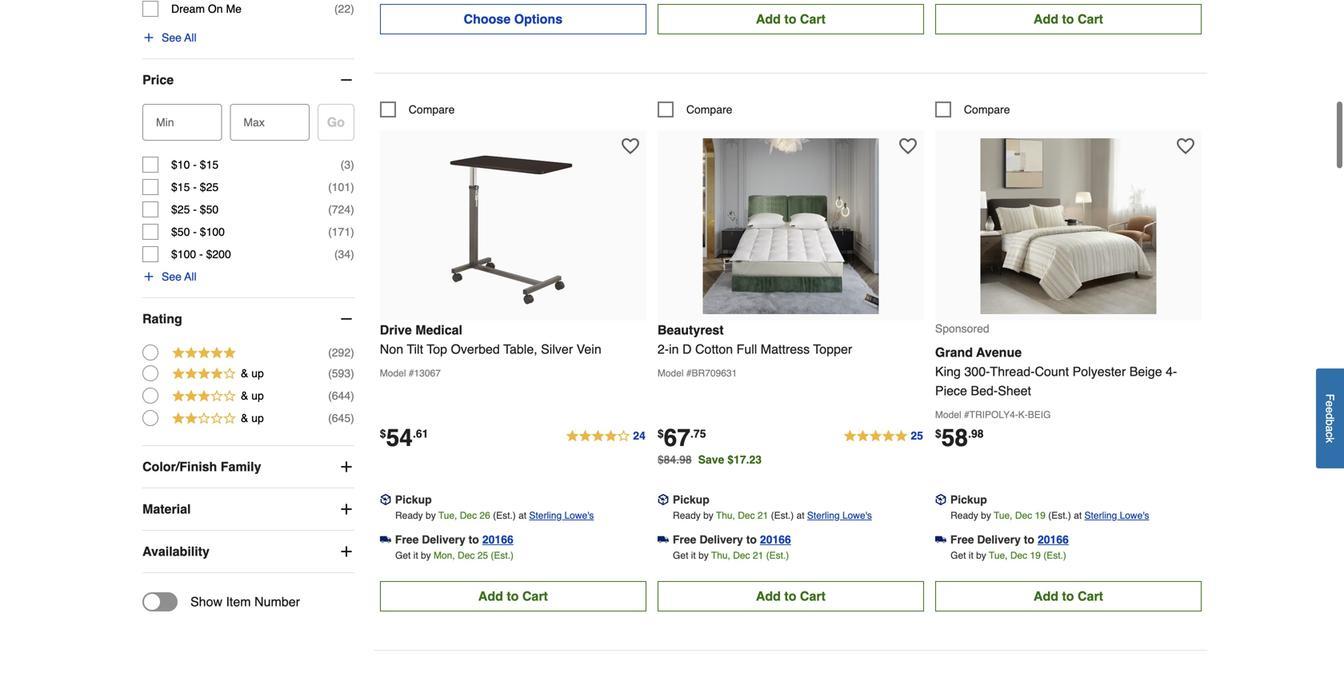 Task type: vqa. For each thing, say whether or not it's contained in the screenshot.


Task type: describe. For each thing, give the bounding box(es) containing it.
show
[[190, 595, 222, 610]]

beautyrest 2-in d cotton full mattress topper
[[658, 323, 852, 357]]

all for first see all button from the bottom
[[184, 270, 196, 283]]

# for tilt
[[409, 368, 414, 379]]

58
[[941, 424, 968, 452]]

ready by thu, dec 21 (est.) at sterling lowe's
[[673, 510, 872, 522]]

it for mon, dec 25
[[413, 550, 418, 562]]

( for 644
[[328, 390, 332, 402]]

4 stars image containing 24
[[565, 427, 646, 446]]

lowe's for ready by thu, dec 21 (est.) at sterling lowe's
[[842, 510, 872, 522]]

family
[[221, 460, 261, 474]]

top
[[427, 342, 447, 357]]

54
[[386, 424, 413, 452]]

non
[[380, 342, 403, 357]]

color/finish family button
[[142, 446, 354, 488]]

dec left 26
[[460, 510, 477, 522]]

pickup for ready by thu, dec 21 (est.) at sterling lowe's
[[673, 494, 709, 506]]

( 3 )
[[341, 158, 354, 171]]

(est.) down ready by tue, dec 26 (est.) at sterling lowe's
[[491, 550, 514, 562]]

show item number
[[190, 595, 300, 610]]

644
[[332, 390, 351, 402]]

0 vertical spatial $15
[[200, 158, 219, 171]]

(est.) down ready by thu, dec 21 (est.) at sterling lowe's
[[766, 550, 789, 562]]

ready by tue, dec 19 (est.) at sterling lowe's
[[951, 510, 1149, 522]]

dec down ready by thu, dec 21 (est.) at sterling lowe's
[[733, 550, 750, 562]]

get it by tue, dec 19 (est.)
[[951, 550, 1066, 562]]

free for get it by tue, dec 19 (est.)
[[950, 534, 974, 546]]

22
[[338, 2, 351, 15]]

0 vertical spatial 19
[[1035, 510, 1046, 522]]

heart outline image
[[1177, 138, 1194, 155]]

(est.) right 26
[[493, 510, 516, 522]]

number
[[254, 595, 300, 610]]

tripoly4-
[[969, 410, 1018, 421]]

free for get it by thu, dec 21 (est.)
[[673, 534, 696, 546]]

drive medical non tilt top overbed table, silver vein
[[380, 323, 601, 357]]

sterling for get it by tue, dec 19 (est.)
[[1084, 510, 1117, 522]]

choose
[[464, 12, 511, 26]]

.75
[[690, 428, 706, 440]]

beige
[[1129, 364, 1162, 379]]

0 vertical spatial 21
[[758, 510, 768, 522]]

$84.98 save $17.23
[[658, 454, 762, 466]]

292
[[332, 346, 351, 359]]

724
[[332, 203, 351, 216]]

count
[[1035, 364, 1069, 379]]

- for $15
[[193, 181, 197, 194]]

26
[[480, 510, 490, 522]]

1 see from the top
[[162, 31, 182, 44]]

0 horizontal spatial $15
[[171, 181, 190, 194]]

f e e d b a c k button
[[1316, 369, 1344, 469]]

1 vertical spatial $50
[[171, 226, 190, 238]]

get for get it by thu, dec 21 (est.)
[[673, 550, 688, 562]]

get it by thu, dec 21 (est.)
[[673, 550, 789, 562]]

1 vertical spatial 21
[[753, 550, 763, 562]]

sterling for get it by mon, dec 25 (est.)
[[529, 510, 562, 522]]

availability
[[142, 544, 210, 559]]

(est.) up get it by thu, dec 21 (est.)
[[771, 510, 794, 522]]

avenue
[[976, 345, 1022, 360]]

tue, for tue, dec 19
[[994, 510, 1012, 522]]

br709631
[[692, 368, 737, 379]]

medical
[[415, 323, 462, 338]]

( for 593
[[328, 367, 332, 380]]

1 horizontal spatial $25
[[200, 181, 219, 194]]

item
[[226, 595, 251, 610]]

1 vertical spatial $100
[[171, 248, 196, 261]]

& for ( 645 )
[[241, 412, 248, 425]]

bed-
[[971, 384, 998, 398]]

20166 button for thu, dec 21
[[760, 532, 791, 548]]

go button
[[317, 104, 354, 141]]

sheet
[[998, 384, 1031, 398]]

price button
[[142, 59, 354, 101]]

$ 67 .75
[[658, 424, 706, 452]]

sterling lowe's button for ready by thu, dec 21 (est.) at sterling lowe's
[[807, 508, 872, 524]]

f e e d b a c k
[[1324, 394, 1336, 444]]

( 101 )
[[328, 181, 354, 194]]

$100 - $200
[[171, 248, 231, 261]]

- for $100
[[199, 248, 203, 261]]

model # tripoly4-k-beig
[[935, 410, 1051, 421]]

) for ( 171 )
[[351, 226, 354, 238]]

vein
[[576, 342, 601, 357]]

polyester
[[1072, 364, 1126, 379]]

5 stars image containing 25
[[843, 427, 924, 446]]

by down ready by tue, dec 19 (est.) at sterling lowe's
[[976, 550, 986, 562]]

free delivery to 20166 for tue,
[[950, 534, 1069, 546]]

13067
[[414, 368, 441, 379]]

delivery for thu,
[[699, 534, 743, 546]]

c
[[1324, 432, 1336, 438]]

24
[[633, 430, 646, 442]]

$ 54 .61
[[380, 424, 428, 452]]

25 button
[[843, 427, 924, 446]]

free delivery to 20166 for mon,
[[395, 534, 513, 546]]

by down ready by thu, dec 21 (est.) at sterling lowe's
[[698, 550, 709, 562]]

table,
[[503, 342, 537, 357]]

free for get it by mon, dec 25 (est.)
[[395, 534, 419, 546]]

compare for 5013597585 element
[[686, 103, 732, 116]]

593
[[332, 367, 351, 380]]

piece
[[935, 384, 967, 398]]

at for tue, dec 26
[[518, 510, 526, 522]]

3 stars image
[[171, 388, 237, 406]]

) for ( 593 )
[[351, 367, 354, 380]]

by left mon,
[[421, 550, 431, 562]]

minus image
[[338, 72, 354, 88]]

$25 - $50
[[171, 203, 219, 216]]

2-
[[658, 342, 669, 357]]

2 horizontal spatial model
[[935, 410, 961, 421]]

& for ( 644 )
[[241, 390, 248, 402]]

price
[[142, 72, 174, 87]]

1 vertical spatial 19
[[1030, 550, 1041, 562]]

) for ( 645 )
[[351, 412, 354, 425]]

lowe's for ready by tue, dec 26 (est.) at sterling lowe's
[[564, 510, 594, 522]]

choose options link
[[380, 4, 646, 34]]

plus image for material
[[338, 502, 354, 518]]

0 horizontal spatial 5 stars image
[[171, 345, 237, 363]]

options
[[514, 12, 562, 26]]

at for tue, dec 19
[[1074, 510, 1082, 522]]

) for ( 34 )
[[351, 248, 354, 261]]

( 292 )
[[328, 346, 354, 359]]

k-
[[1018, 410, 1028, 421]]

overbed
[[451, 342, 500, 357]]

pickup image for ready by tue, dec 26 (est.) at sterling lowe's
[[380, 494, 391, 506]]

pickup for ready by tue, dec 26 (est.) at sterling lowe's
[[395, 494, 432, 506]]

grand avenue king 300-thread-count polyester beige 4-piece bed-sheet image
[[980, 138, 1156, 314]]

( for 645
[[328, 412, 332, 425]]

$ for 54
[[380, 428, 386, 440]]

ready for ready by tue, dec 26 (est.) at sterling lowe's
[[395, 510, 423, 522]]

24 button
[[565, 427, 646, 446]]

up for ( 593 )
[[251, 367, 264, 380]]

king
[[935, 364, 961, 379]]

d
[[1324, 414, 1336, 420]]

material
[[142, 502, 191, 517]]

grand
[[935, 345, 973, 360]]

0 vertical spatial plus image
[[142, 31, 155, 44]]

20166 button for mon, dec 25
[[482, 532, 513, 548]]

645
[[332, 412, 351, 425]]

.61
[[413, 428, 428, 440]]

delivery for mon,
[[422, 534, 465, 546]]

dec up get it by tue, dec 19 (est.)
[[1015, 510, 1032, 522]]

rating
[[142, 312, 182, 326]]

lowe's for ready by tue, dec 19 (est.) at sterling lowe's
[[1120, 510, 1149, 522]]

0 vertical spatial $50
[[200, 203, 219, 216]]

material button
[[142, 489, 354, 530]]

# for d
[[686, 368, 692, 379]]

availability button
[[142, 531, 354, 573]]

0 horizontal spatial 25
[[477, 550, 488, 562]]

silver
[[541, 342, 573, 357]]

a
[[1324, 426, 1336, 432]]

truck filled image for get it by tue, dec 19 (est.)
[[935, 534, 946, 546]]

2 see all button from the top
[[142, 269, 196, 285]]

( 171 )
[[328, 226, 354, 238]]

0 horizontal spatial $25
[[171, 203, 190, 216]]

me
[[226, 2, 242, 15]]

dream on me
[[171, 2, 242, 15]]

mon,
[[434, 550, 455, 562]]

( 724 )
[[328, 203, 354, 216]]

it for thu, dec 21
[[691, 550, 696, 562]]



Task type: locate. For each thing, give the bounding box(es) containing it.
2 & up from the top
[[241, 390, 264, 402]]

$50 down "$25 - $50"
[[171, 226, 190, 238]]

thu,
[[716, 510, 735, 522], [711, 550, 730, 562]]

choose options
[[464, 12, 562, 26]]

plus image for color/finish family
[[338, 459, 354, 475]]

dream
[[171, 2, 205, 15]]

0 horizontal spatial model
[[380, 368, 406, 379]]

compare inside "5013809017" element
[[964, 103, 1010, 116]]

2 horizontal spatial $
[[935, 428, 941, 440]]

1 vertical spatial &
[[241, 390, 248, 402]]

1 horizontal spatial 20166 button
[[760, 532, 791, 548]]

compare for 1001867262 element
[[409, 103, 455, 116]]

1 horizontal spatial $15
[[200, 158, 219, 171]]

4 ) from the top
[[351, 203, 354, 216]]

$200
[[206, 248, 231, 261]]

) for ( 101 )
[[351, 181, 354, 194]]

0 horizontal spatial lowe's
[[564, 510, 594, 522]]

free delivery to 20166
[[395, 534, 513, 546], [673, 534, 791, 546], [950, 534, 1069, 546]]

1 horizontal spatial plus image
[[338, 544, 354, 560]]

rating button
[[142, 298, 354, 340]]

1 horizontal spatial free
[[673, 534, 696, 546]]

1 heart outline image from the left
[[621, 138, 639, 155]]

- for $10
[[193, 158, 197, 171]]

delivery for tue,
[[977, 534, 1021, 546]]

0 horizontal spatial truck filled image
[[380, 534, 391, 546]]

minus image
[[338, 311, 354, 327]]

ready down $84.98
[[673, 510, 701, 522]]

$ inside $ 58 .98
[[935, 428, 941, 440]]

1 it from the left
[[413, 550, 418, 562]]

sterling lowe's button for ready by tue, dec 26 (est.) at sterling lowe's
[[529, 508, 594, 524]]

model for in
[[658, 368, 684, 379]]

20166 down ready by tue, dec 26 (est.) at sterling lowe's
[[482, 534, 513, 546]]

21 up get it by thu, dec 21 (est.)
[[758, 510, 768, 522]]

$100 down $50 - $100
[[171, 248, 196, 261]]

1 & from the top
[[241, 367, 248, 380]]

$50 - $100
[[171, 226, 225, 238]]

tue,
[[438, 510, 457, 522], [994, 510, 1012, 522], [989, 550, 1008, 562]]

0 vertical spatial 5 stars image
[[171, 345, 237, 363]]

25 inside 5 stars image
[[911, 430, 923, 442]]

1 horizontal spatial $50
[[200, 203, 219, 216]]

3 truck filled image from the left
[[935, 534, 946, 546]]

5 ) from the top
[[351, 226, 354, 238]]

5 stars image
[[171, 345, 237, 363], [843, 427, 924, 446]]

2 delivery from the left
[[699, 534, 743, 546]]

1 see all button from the top
[[142, 30, 196, 46]]

3 & from the top
[[241, 412, 248, 425]]

$10 - $15
[[171, 158, 219, 171]]

model for non
[[380, 368, 406, 379]]

compare inside 5013597585 element
[[686, 103, 732, 116]]

lowe's
[[564, 510, 594, 522], [842, 510, 872, 522], [1120, 510, 1149, 522]]

2 horizontal spatial 20166 button
[[1038, 532, 1069, 548]]

0 vertical spatial see
[[162, 31, 182, 44]]

1 horizontal spatial truck filled image
[[658, 534, 669, 546]]

4 stars image inside "option group"
[[171, 366, 237, 384]]

3 pickup from the left
[[950, 494, 987, 506]]

& up for ( 645 )
[[241, 412, 264, 425]]

) for ( 644 )
[[351, 390, 354, 402]]

actual price $54.61 element
[[380, 424, 428, 452]]

2 vertical spatial & up
[[241, 412, 264, 425]]

1 horizontal spatial 4 stars image
[[565, 427, 646, 446]]

2 heart outline image from the left
[[899, 138, 917, 155]]

2 it from the left
[[691, 550, 696, 562]]

was price $84.98 element
[[658, 450, 698, 466]]

# down the 'd'
[[686, 368, 692, 379]]

) down the 644
[[351, 412, 354, 425]]

free up get it by tue, dec 19 (est.)
[[950, 534, 974, 546]]

compare for "5013809017" element
[[964, 103, 1010, 116]]

1 vertical spatial & up
[[241, 390, 264, 402]]

free delivery to 20166 up get it by thu, dec 21 (est.)
[[673, 534, 791, 546]]

3 20166 button from the left
[[1038, 532, 1069, 548]]

& up for ( 593 )
[[241, 367, 264, 380]]

pickup down $ 54 .61
[[395, 494, 432, 506]]

& down rating button
[[241, 367, 248, 380]]

2 compare from the left
[[686, 103, 732, 116]]

2 horizontal spatial lowe's
[[1120, 510, 1149, 522]]

0 vertical spatial all
[[184, 31, 196, 44]]

$15 - $25
[[171, 181, 219, 194]]

free delivery to 20166 up get it by tue, dec 19 (est.)
[[950, 534, 1069, 546]]

2 horizontal spatial get
[[951, 550, 966, 562]]

pickup image down 58 at the bottom right of page
[[935, 494, 946, 506]]

0 horizontal spatial get
[[395, 550, 411, 562]]

25
[[911, 430, 923, 442], [477, 550, 488, 562]]

tue, left 26
[[438, 510, 457, 522]]

1 horizontal spatial at
[[796, 510, 804, 522]]

( for 34
[[334, 248, 338, 261]]

to
[[784, 12, 796, 26], [1062, 12, 1074, 26], [469, 534, 479, 546], [746, 534, 757, 546], [1024, 534, 1034, 546], [507, 589, 519, 604], [784, 589, 796, 604], [1062, 589, 1074, 604]]

truck filled image for get it by thu, dec 21 (est.)
[[658, 534, 669, 546]]

min
[[156, 116, 174, 129]]

full
[[736, 342, 757, 357]]

pickup for ready by tue, dec 19 (est.) at sterling lowe's
[[950, 494, 987, 506]]

& up for ( 644 )
[[241, 390, 264, 402]]

see down $100 - $200
[[162, 270, 182, 283]]

0 vertical spatial 25
[[911, 430, 923, 442]]

see all down dream
[[162, 31, 196, 44]]

1 horizontal spatial heart outline image
[[899, 138, 917, 155]]

up down rating button
[[251, 367, 264, 380]]

1 horizontal spatial get
[[673, 550, 688, 562]]

( for 171
[[328, 226, 332, 238]]

0 horizontal spatial at
[[518, 510, 526, 522]]

2 $ from the left
[[658, 428, 664, 440]]

) up ( 593 )
[[351, 346, 354, 359]]

1 horizontal spatial 20166
[[760, 534, 791, 546]]

1 & up from the top
[[241, 367, 264, 380]]

) up 101
[[351, 158, 354, 171]]

1 get from the left
[[395, 550, 411, 562]]

0 horizontal spatial $50
[[171, 226, 190, 238]]

1 vertical spatial $15
[[171, 181, 190, 194]]

$ left .98
[[935, 428, 941, 440]]

$25 down '$15 - $25'
[[171, 203, 190, 216]]

- down "$25 - $50"
[[193, 226, 197, 238]]

0 vertical spatial 4 stars image
[[171, 366, 237, 384]]

by up mon,
[[426, 510, 436, 522]]

plus image inside material button
[[338, 502, 354, 518]]

1 horizontal spatial model
[[658, 368, 684, 379]]

2 horizontal spatial truck filled image
[[935, 534, 946, 546]]

8 ) from the top
[[351, 367, 354, 380]]

compare
[[409, 103, 455, 116], [686, 103, 732, 116], [964, 103, 1010, 116]]

1 all from the top
[[184, 31, 196, 44]]

0 horizontal spatial ready
[[395, 510, 423, 522]]

1 vertical spatial $25
[[171, 203, 190, 216]]

1 at from the left
[[518, 510, 526, 522]]

1 truck filled image from the left
[[380, 534, 391, 546]]

1001867262 element
[[380, 102, 455, 118]]

20166 for mon, dec 25
[[482, 534, 513, 546]]

2 truck filled image from the left
[[658, 534, 669, 546]]

it
[[413, 550, 418, 562], [691, 550, 696, 562], [969, 550, 973, 562]]

0 horizontal spatial plus image
[[142, 270, 155, 283]]

1 $ from the left
[[380, 428, 386, 440]]

25 left 58 at the bottom right of page
[[911, 430, 923, 442]]

option group
[[142, 343, 354, 430]]

1 see all from the top
[[162, 31, 196, 44]]

dec up get it by thu, dec 21 (est.)
[[738, 510, 755, 522]]

$15 down $10
[[171, 181, 190, 194]]

.98
[[968, 428, 984, 440]]

# down tilt
[[409, 368, 414, 379]]

truck filled image
[[380, 534, 391, 546], [658, 534, 669, 546], [935, 534, 946, 546]]

( 34 )
[[334, 248, 354, 261]]

) up ( 34 )
[[351, 226, 354, 238]]

0 vertical spatial &
[[241, 367, 248, 380]]

1 vertical spatial see
[[162, 270, 182, 283]]

2 horizontal spatial compare
[[964, 103, 1010, 116]]

- for $25
[[193, 203, 197, 216]]

in
[[669, 342, 679, 357]]

0 horizontal spatial 4 stars image
[[171, 366, 237, 384]]

sterling lowe's button
[[529, 508, 594, 524], [807, 508, 872, 524], [1084, 508, 1149, 524]]

0 horizontal spatial sterling lowe's button
[[529, 508, 594, 524]]

5013809017 element
[[935, 102, 1010, 118]]

free up get it by mon, dec 25 (est.)
[[395, 534, 419, 546]]

1 horizontal spatial ready
[[673, 510, 701, 522]]

cotton
[[695, 342, 733, 357]]

0 vertical spatial see all
[[162, 31, 196, 44]]

2 vertical spatial plus image
[[338, 502, 354, 518]]

0 vertical spatial thu,
[[716, 510, 735, 522]]

1 vertical spatial up
[[251, 390, 264, 402]]

model up 58 at the bottom right of page
[[935, 410, 961, 421]]

) for ( 292 )
[[351, 346, 354, 359]]

plus image inside see all button
[[142, 270, 155, 283]]

20166 down ready by thu, dec 21 (est.) at sterling lowe's
[[760, 534, 791, 546]]

19
[[1035, 510, 1046, 522], [1030, 550, 1041, 562]]

see down dream
[[162, 31, 182, 44]]

all for 2nd see all button from the bottom of the page
[[184, 31, 196, 44]]

tue, up get it by tue, dec 19 (est.)
[[994, 510, 1012, 522]]

1 pickup image from the left
[[380, 494, 391, 506]]

1 horizontal spatial $100
[[200, 226, 225, 238]]

3 up from the top
[[251, 412, 264, 425]]

free up get it by thu, dec 21 (est.)
[[673, 534, 696, 546]]

actual price $58.98 element
[[935, 424, 984, 452]]

$17.23
[[727, 454, 762, 466]]

see all button down dream
[[142, 30, 196, 46]]

2 horizontal spatial #
[[964, 410, 969, 421]]

& up right 2 stars image
[[241, 412, 264, 425]]

3 compare from the left
[[964, 103, 1010, 116]]

grand avenue king 300-thread-count polyester beige 4- piece bed-sheet
[[935, 345, 1177, 398]]

3 ) from the top
[[351, 181, 354, 194]]

1 vertical spatial thu,
[[711, 550, 730, 562]]

$25 up "$25 - $50"
[[200, 181, 219, 194]]

model
[[380, 368, 406, 379], [658, 368, 684, 379], [935, 410, 961, 421]]

2 horizontal spatial sterling lowe's button
[[1084, 508, 1149, 524]]

3 free from the left
[[950, 534, 974, 546]]

) for ( 3 )
[[351, 158, 354, 171]]

3 at from the left
[[1074, 510, 1082, 522]]

by up get it by thu, dec 21 (est.)
[[703, 510, 713, 522]]

1 horizontal spatial pickup image
[[935, 494, 946, 506]]

$50 up $50 - $100
[[200, 203, 219, 216]]

2 free delivery to 20166 from the left
[[673, 534, 791, 546]]

thu, up get it by thu, dec 21 (est.)
[[716, 510, 735, 522]]

#
[[409, 368, 414, 379], [686, 368, 692, 379], [964, 410, 969, 421]]

19 down ready by tue, dec 19 (est.) at sterling lowe's
[[1030, 550, 1041, 562]]

1 horizontal spatial sterling
[[807, 510, 840, 522]]

& right 2 stars image
[[241, 412, 248, 425]]

3 20166 from the left
[[1038, 534, 1069, 546]]

e up d
[[1324, 401, 1336, 407]]

sterling lowe's button for ready by tue, dec 19 (est.) at sterling lowe's
[[1084, 508, 1149, 524]]

tilt
[[407, 342, 423, 357]]

ready for ready by thu, dec 21 (est.) at sterling lowe's
[[673, 510, 701, 522]]

1 vertical spatial plus image
[[338, 544, 354, 560]]

pickup down the actual price $58.98 element
[[950, 494, 987, 506]]

1 vertical spatial 25
[[477, 550, 488, 562]]

0 horizontal spatial sterling
[[529, 510, 562, 522]]

) up ( 645 )
[[351, 390, 354, 402]]

) down ( 292 )
[[351, 367, 354, 380]]

up right 3 stars image
[[251, 390, 264, 402]]

0 horizontal spatial it
[[413, 550, 418, 562]]

3
[[344, 158, 351, 171]]

drive
[[380, 323, 412, 338]]

0 horizontal spatial $
[[380, 428, 386, 440]]

$ left .61 on the left
[[380, 428, 386, 440]]

20166 down ready by tue, dec 19 (est.) at sterling lowe's
[[1038, 534, 1069, 546]]

2 sterling from the left
[[807, 510, 840, 522]]

get
[[395, 550, 411, 562], [673, 550, 688, 562], [951, 550, 966, 562]]

2 see from the top
[[162, 270, 182, 283]]

3 it from the left
[[969, 550, 973, 562]]

1 lowe's from the left
[[564, 510, 594, 522]]

2 vertical spatial &
[[241, 412, 248, 425]]

1 e from the top
[[1324, 401, 1336, 407]]

2 up from the top
[[251, 390, 264, 402]]

free delivery to 20166 up get it by mon, dec 25 (est.)
[[395, 534, 513, 546]]

tue, down ready by tue, dec 19 (est.) at sterling lowe's
[[989, 550, 1008, 562]]

$84.98
[[658, 454, 692, 466]]

0 vertical spatial $25
[[200, 181, 219, 194]]

0 horizontal spatial 20166
[[482, 534, 513, 546]]

1 horizontal spatial sterling lowe's button
[[807, 508, 872, 524]]

1 horizontal spatial #
[[686, 368, 692, 379]]

up for ( 645 )
[[251, 412, 264, 425]]

2 horizontal spatial 20166
[[1038, 534, 1069, 546]]

1 delivery from the left
[[422, 534, 465, 546]]

actual price $67.75 element
[[658, 424, 706, 452]]

2 & from the top
[[241, 390, 248, 402]]

1 20166 button from the left
[[482, 532, 513, 548]]

( 645 )
[[328, 412, 354, 425]]

k
[[1324, 438, 1336, 444]]

see all button down $100 - $200
[[142, 269, 196, 285]]

1 pickup from the left
[[395, 494, 432, 506]]

get for get it by tue, dec 19 (est.)
[[951, 550, 966, 562]]

free delivery to 20166 for thu,
[[673, 534, 791, 546]]

0 vertical spatial see all button
[[142, 30, 196, 46]]

4 stars image left the '67'
[[565, 427, 646, 446]]

(est.)
[[493, 510, 516, 522], [771, 510, 794, 522], [1048, 510, 1071, 522], [491, 550, 514, 562], [766, 550, 789, 562], [1043, 550, 1066, 562]]

( 593 )
[[328, 367, 354, 380]]

) for ( 724 )
[[351, 203, 354, 216]]

pickup
[[395, 494, 432, 506], [673, 494, 709, 506], [950, 494, 987, 506]]

2 at from the left
[[796, 510, 804, 522]]

67
[[664, 424, 690, 452]]

dec right mon,
[[458, 550, 475, 562]]

2 sterling lowe's button from the left
[[807, 508, 872, 524]]

plus image inside "color/finish family" 'button'
[[338, 459, 354, 475]]

- for $50
[[193, 226, 197, 238]]

at for thu, dec 21
[[796, 510, 804, 522]]

) down ( 101 )
[[351, 203, 354, 216]]

( 644 )
[[328, 390, 354, 402]]

- right $10
[[193, 158, 197, 171]]

$
[[380, 428, 386, 440], [658, 428, 664, 440], [935, 428, 941, 440]]

by
[[426, 510, 436, 522], [703, 510, 713, 522], [981, 510, 991, 522], [421, 550, 431, 562], [698, 550, 709, 562], [976, 550, 986, 562]]

see all for first see all button from the bottom
[[162, 270, 196, 283]]

2 horizontal spatial free
[[950, 534, 974, 546]]

it for tue, dec 19
[[969, 550, 973, 562]]

drive medical non tilt top overbed table, silver vein image
[[425, 138, 601, 314]]

0 horizontal spatial pickup image
[[380, 494, 391, 506]]

0 horizontal spatial pickup
[[395, 494, 432, 506]]

1 sterling from the left
[[529, 510, 562, 522]]

1 sterling lowe's button from the left
[[529, 508, 594, 524]]

dec down ready by tue, dec 19 (est.) at sterling lowe's
[[1010, 550, 1027, 562]]

up up "color/finish family" 'button'
[[251, 412, 264, 425]]

see all for 2nd see all button from the bottom of the page
[[162, 31, 196, 44]]

0 horizontal spatial compare
[[409, 103, 455, 116]]

& for ( 593 )
[[241, 367, 248, 380]]

2 horizontal spatial free delivery to 20166
[[950, 534, 1069, 546]]

2 horizontal spatial delivery
[[977, 534, 1021, 546]]

& up right 3 stars image
[[241, 390, 264, 402]]

3 free delivery to 20166 from the left
[[950, 534, 1069, 546]]

21 down ready by thu, dec 21 (est.) at sterling lowe's
[[753, 550, 763, 562]]

) for ( 22 )
[[351, 2, 354, 15]]

5 stars image left 58 at the bottom right of page
[[843, 427, 924, 446]]

1 ) from the top
[[351, 2, 354, 15]]

tue, for tue, dec 26
[[438, 510, 457, 522]]

2 20166 from the left
[[760, 534, 791, 546]]

4-
[[1166, 364, 1177, 379]]

1 compare from the left
[[409, 103, 455, 116]]

20166 button down ready by tue, dec 26 (est.) at sterling lowe's
[[482, 532, 513, 548]]

beig
[[1028, 410, 1051, 421]]

model down in
[[658, 368, 684, 379]]

20166
[[482, 534, 513, 546], [760, 534, 791, 546], [1038, 534, 1069, 546]]

truck filled image for get it by mon, dec 25 (est.)
[[380, 534, 391, 546]]

pickup right pickup icon
[[673, 494, 709, 506]]

heart outline image
[[621, 138, 639, 155], [899, 138, 917, 155]]

0 horizontal spatial heart outline image
[[621, 138, 639, 155]]

25 right mon,
[[477, 550, 488, 562]]

2 ready from the left
[[673, 510, 701, 522]]

$50
[[200, 203, 219, 216], [171, 226, 190, 238]]

1 up from the top
[[251, 367, 264, 380]]

2 all from the top
[[184, 270, 196, 283]]

thu, down ready by thu, dec 21 (est.) at sterling lowe's
[[711, 550, 730, 562]]

( for 101
[[328, 181, 332, 194]]

1 free from the left
[[395, 534, 419, 546]]

add to cart button
[[658, 4, 924, 34], [935, 4, 1202, 34], [380, 582, 646, 612], [658, 582, 924, 612], [935, 582, 1202, 612]]

1 horizontal spatial delivery
[[699, 534, 743, 546]]

0 horizontal spatial free
[[395, 534, 419, 546]]

21
[[758, 510, 768, 522], [753, 550, 763, 562]]

- up "$25 - $50"
[[193, 181, 197, 194]]

2 pickup from the left
[[673, 494, 709, 506]]

3 sterling from the left
[[1084, 510, 1117, 522]]

$ for 67
[[658, 428, 664, 440]]

1 ready from the left
[[395, 510, 423, 522]]

pickup image down 54
[[380, 494, 391, 506]]

3 delivery from the left
[[977, 534, 1021, 546]]

) down 3
[[351, 181, 354, 194]]

2 stars image
[[171, 410, 237, 429]]

20166 button for tue, dec 19
[[1038, 532, 1069, 548]]

2 get from the left
[[673, 550, 688, 562]]

0 vertical spatial up
[[251, 367, 264, 380]]

(est.) up get it by tue, dec 19 (est.)
[[1048, 510, 1071, 522]]

option group containing (
[[142, 343, 354, 430]]

compare inside 1001867262 element
[[409, 103, 455, 116]]

model down non
[[380, 368, 406, 379]]

1 20166 from the left
[[482, 534, 513, 546]]

d
[[682, 342, 692, 357]]

3 ready from the left
[[951, 510, 978, 522]]

0 vertical spatial plus image
[[142, 270, 155, 283]]

- left $200 on the top
[[199, 248, 203, 261]]

3 sterling lowe's button from the left
[[1084, 508, 1149, 524]]

2 lowe's from the left
[[842, 510, 872, 522]]

sponsored
[[935, 322, 989, 335]]

20166 for thu, dec 21
[[760, 534, 791, 546]]

(est.) down ready by tue, dec 19 (est.) at sterling lowe's
[[1043, 550, 1066, 562]]

mattress
[[761, 342, 810, 357]]

$100 up $200 on the top
[[200, 226, 225, 238]]

1 free delivery to 20166 from the left
[[395, 534, 513, 546]]

plus image inside "availability" button
[[338, 544, 354, 560]]

2 horizontal spatial ready
[[951, 510, 978, 522]]

up for ( 644 )
[[251, 390, 264, 402]]

5 stars image up 3 stars image
[[171, 345, 237, 363]]

see all down $100 - $200
[[162, 270, 196, 283]]

0 horizontal spatial #
[[409, 368, 414, 379]]

20166 for tue, dec 19
[[1038, 534, 1069, 546]]

pickup image
[[658, 494, 669, 506]]

cart
[[800, 12, 826, 26], [1078, 12, 1103, 26], [522, 589, 548, 604], [800, 589, 826, 604], [1078, 589, 1103, 604]]

f
[[1324, 394, 1336, 401]]

beautyrest
[[658, 323, 724, 338]]

get it by mon, dec 25 (est.)
[[395, 550, 514, 562]]

1 horizontal spatial it
[[691, 550, 696, 562]]

ready up get it by mon, dec 25 (est.)
[[395, 510, 423, 522]]

19 up get it by tue, dec 19 (est.)
[[1035, 510, 1046, 522]]

2 vertical spatial up
[[251, 412, 264, 425]]

34
[[338, 248, 351, 261]]

3 & up from the top
[[241, 412, 264, 425]]

e up b
[[1324, 407, 1336, 414]]

1 horizontal spatial pickup
[[673, 494, 709, 506]]

$ inside $ 54 .61
[[380, 428, 386, 440]]

& right 3 stars image
[[241, 390, 248, 402]]

delivery up mon,
[[422, 534, 465, 546]]

10 ) from the top
[[351, 412, 354, 425]]

1 vertical spatial plus image
[[338, 459, 354, 475]]

300-
[[964, 364, 990, 379]]

ready by tue, dec 26 (est.) at sterling lowe's
[[395, 510, 594, 522]]

2 ) from the top
[[351, 158, 354, 171]]

$ for 58
[[935, 428, 941, 440]]

pickup image for ready by tue, dec 19 (est.) at sterling lowe's
[[935, 494, 946, 506]]

( for 22
[[334, 2, 338, 15]]

sterling for get it by thu, dec 21 (est.)
[[807, 510, 840, 522]]

# up .98
[[964, 410, 969, 421]]

3 get from the left
[[951, 550, 966, 562]]

plus image
[[142, 31, 155, 44], [338, 459, 354, 475], [338, 502, 354, 518]]

2 horizontal spatial it
[[969, 550, 973, 562]]

$ inside "$ 67 .75"
[[658, 428, 664, 440]]

( for 292
[[328, 346, 332, 359]]

max
[[244, 116, 265, 129]]

1 horizontal spatial lowe's
[[842, 510, 872, 522]]

4 stars image
[[171, 366, 237, 384], [565, 427, 646, 446]]

3 $ from the left
[[935, 428, 941, 440]]

3 lowe's from the left
[[1120, 510, 1149, 522]]

save
[[698, 454, 724, 466]]

model # 13067
[[380, 368, 441, 379]]

7 ) from the top
[[351, 346, 354, 359]]

dec
[[460, 510, 477, 522], [738, 510, 755, 522], [1015, 510, 1032, 522], [458, 550, 475, 562], [733, 550, 750, 562], [1010, 550, 1027, 562]]

0 horizontal spatial delivery
[[422, 534, 465, 546]]

plus image
[[142, 270, 155, 283], [338, 544, 354, 560]]

( for 3
[[341, 158, 344, 171]]

get for get it by mon, dec 25 (est.)
[[395, 550, 411, 562]]

by up get it by tue, dec 19 (est.)
[[981, 510, 991, 522]]

2 free from the left
[[673, 534, 696, 546]]

delivery up get it by tue, dec 19 (est.)
[[977, 534, 1021, 546]]

1 horizontal spatial 5 stars image
[[843, 427, 924, 446]]

all down dream
[[184, 31, 196, 44]]

$10
[[171, 158, 190, 171]]

5013597585 element
[[658, 102, 732, 118]]

all down $100 - $200
[[184, 270, 196, 283]]

2 see all from the top
[[162, 270, 196, 283]]

2 horizontal spatial sterling
[[1084, 510, 1117, 522]]

6 ) from the top
[[351, 248, 354, 261]]

2 20166 button from the left
[[760, 532, 791, 548]]

pickup image
[[380, 494, 391, 506], [935, 494, 946, 506]]

20166 button down ready by thu, dec 21 (est.) at sterling lowe's
[[760, 532, 791, 548]]

2 e from the top
[[1324, 407, 1336, 414]]

- down '$15 - $25'
[[193, 203, 197, 216]]

9 ) from the top
[[351, 390, 354, 402]]

go
[[327, 115, 345, 130]]

show item number element
[[142, 593, 300, 612]]

beautyrest 2-in d cotton full mattress topper image
[[703, 138, 879, 314]]

20166 button down ready by tue, dec 19 (est.) at sterling lowe's
[[1038, 532, 1069, 548]]

$ right 24
[[658, 428, 664, 440]]

( for 724
[[328, 203, 332, 216]]

add to cart
[[756, 12, 826, 26], [1034, 12, 1103, 26], [478, 589, 548, 604], [756, 589, 826, 604], [1034, 589, 1103, 604]]

1 vertical spatial see all
[[162, 270, 196, 283]]

2 pickup image from the left
[[935, 494, 946, 506]]

on
[[208, 2, 223, 15]]

ready
[[395, 510, 423, 522], [673, 510, 701, 522], [951, 510, 978, 522]]

ready for ready by tue, dec 19 (est.) at sterling lowe's
[[951, 510, 978, 522]]



